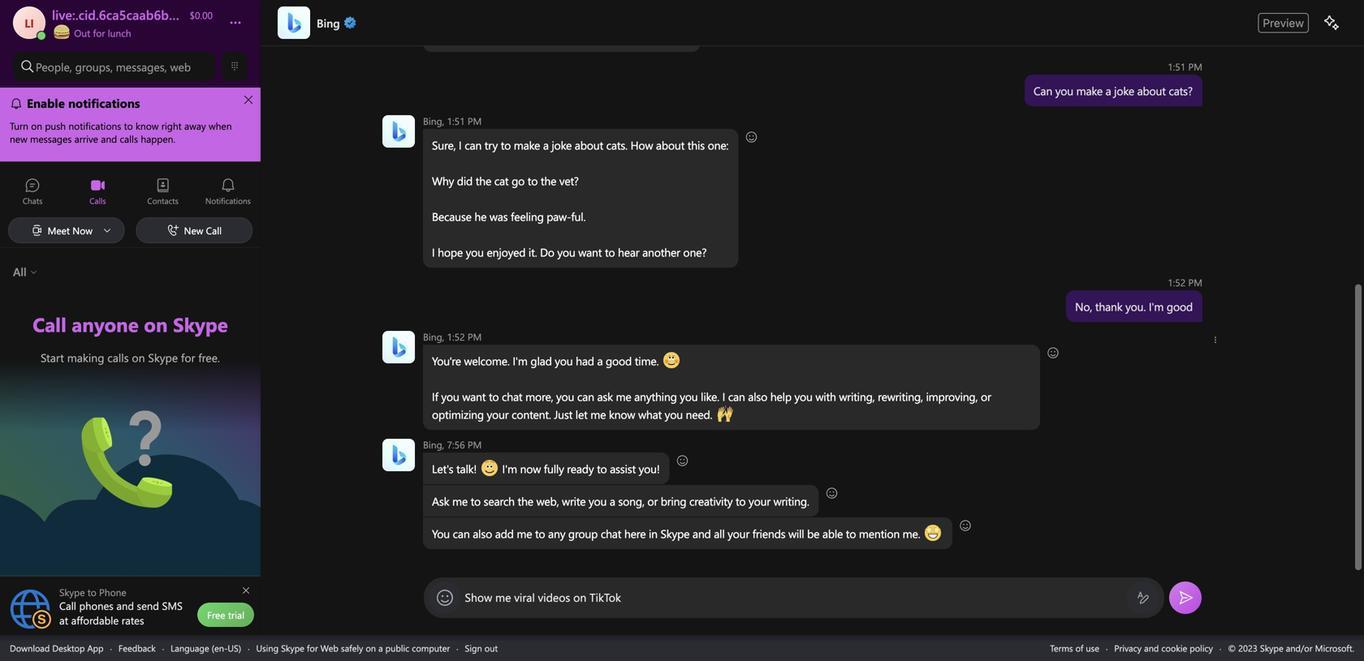 Task type: describe. For each thing, give the bounding box(es) containing it.
terms of use
[[1050, 643, 1099, 655]]

can right you
[[453, 527, 470, 542]]

using
[[256, 643, 279, 655]]

i inside if you want to chat more, you can ask me anything you like. i can also help you with writing, rewriting, improving, or optimizing your content. just let me know what you need.
[[722, 389, 725, 404]]

joke inside the sure, i can try to make a joke about cats. how about this one: why did the cat go to the vet? because he was feeling paw-ful. i hope you enjoyed it. do you want to hear another one?
[[552, 138, 572, 153]]

1:52 pm
[[1168, 276, 1202, 289]]

your for here
[[728, 527, 749, 542]]

can
[[1034, 83, 1052, 98]]

ask
[[597, 389, 613, 404]]

bing, 1:52 pm
[[423, 330, 482, 343]]

able
[[822, 527, 843, 542]]

bing, 7:56 pm
[[423, 438, 482, 451]]

cats.
[[606, 138, 628, 153]]

sign
[[465, 643, 482, 655]]

need.
[[686, 407, 712, 422]]

1 vertical spatial and
[[1144, 643, 1159, 655]]

privacy
[[1114, 643, 1142, 655]]

sign out
[[465, 643, 498, 655]]

you
[[432, 527, 450, 542]]

will
[[788, 527, 804, 542]]

cat
[[494, 173, 509, 188]]

terms
[[1050, 643, 1073, 655]]

want inside the sure, i can try to make a joke about cats. how about this one: why did the cat go to the vet? because he was feeling paw-ful. i hope you enjoyed it. do you want to hear another one?
[[578, 245, 602, 260]]

me.
[[903, 527, 920, 542]]

you up need.
[[680, 389, 698, 404]]

me up know
[[616, 389, 631, 404]]

lunch
[[108, 26, 131, 39]]

tiktok
[[590, 590, 621, 605]]

public
[[385, 643, 409, 655]]

videos
[[538, 590, 570, 605]]

had
[[576, 354, 594, 369]]

let
[[576, 407, 588, 422]]

what
[[638, 407, 662, 422]]

want inside if you want to chat more, you can ask me anything you like. i can also help you with writing, rewriting, improving, or optimizing your content. just let me know what you need.
[[462, 389, 486, 404]]

or inside if you want to chat more, you can ask me anything you like. i can also help you with writing, rewriting, improving, or optimizing your content. just let me know what you need.
[[981, 389, 991, 404]]

assist
[[610, 462, 636, 477]]

0 vertical spatial and
[[692, 527, 711, 542]]

me right let
[[591, 407, 606, 422]]

here
[[624, 527, 646, 542]]

ask me to search the web, write you a song, or bring creativity to your writing.
[[432, 494, 809, 509]]

download desktop app
[[10, 643, 104, 655]]

like.
[[701, 389, 719, 404]]

to left any
[[535, 527, 545, 542]]

app
[[87, 643, 104, 655]]

talk!
[[456, 462, 477, 477]]

let's
[[432, 462, 453, 477]]

you're welcome. i'm glad you had a good time.
[[432, 354, 662, 369]]

vet?
[[559, 173, 579, 188]]

feedback link
[[118, 643, 156, 655]]

0 horizontal spatial about
[[575, 138, 603, 153]]

if
[[432, 389, 438, 404]]

i'm now fully ready to assist you!
[[499, 462, 660, 477]]

help
[[770, 389, 792, 404]]

one?
[[683, 245, 707, 260]]

of
[[1076, 643, 1083, 655]]

content.
[[512, 407, 551, 422]]

(stareyes)
[[925, 525, 971, 540]]

anything
[[634, 389, 677, 404]]

ready
[[567, 462, 594, 477]]

group
[[568, 527, 598, 542]]

go
[[512, 173, 525, 188]]

(en-
[[212, 643, 228, 655]]

no,
[[1075, 299, 1092, 314]]

to right try
[[501, 138, 511, 153]]

was
[[489, 209, 508, 224]]

a for using skype for web safely on a public computer
[[378, 643, 383, 655]]

1 horizontal spatial on
[[573, 590, 586, 605]]

1 horizontal spatial i
[[459, 138, 462, 153]]

cats?
[[1169, 83, 1193, 98]]

writing,
[[839, 389, 875, 404]]

handsinair
[[717, 406, 767, 421]]

why
[[432, 173, 454, 188]]

no, thank you. i'm good
[[1075, 299, 1193, 314]]

if you want to chat more, you can ask me anything you like. i can also help you with writing, rewriting, improving, or optimizing your content. just let me know what you need.
[[432, 389, 994, 422]]

you left "had"
[[555, 354, 573, 369]]

this
[[688, 138, 705, 153]]

in
[[649, 527, 658, 542]]

any
[[548, 527, 565, 542]]

1 horizontal spatial 1:51
[[1168, 60, 1186, 73]]

1 vertical spatial skype
[[281, 643, 304, 655]]

add
[[495, 527, 514, 542]]

your inside if you want to chat more, you can ask me anything you like. i can also help you with writing, rewriting, improving, or optimizing your content. just let me know what you need.
[[487, 407, 509, 422]]

let's talk!
[[432, 462, 480, 477]]

Type a message text field
[[465, 590, 1124, 605]]

canyoutalk
[[82, 411, 143, 428]]

glad
[[531, 354, 552, 369]]

pm up no, thank you. i'm good
[[1188, 276, 1202, 289]]

did
[[457, 173, 473, 188]]

cookie
[[1161, 643, 1187, 655]]

just
[[554, 407, 573, 422]]

web,
[[536, 494, 559, 509]]

safely
[[341, 643, 363, 655]]

web
[[170, 59, 191, 74]]

bing, for you're
[[423, 330, 444, 343]]

preview
[[1263, 16, 1304, 29]]

pm up 'cats?'
[[1188, 60, 1202, 73]]

bing, for sure,
[[423, 114, 444, 127]]

using skype for web safely on a public computer
[[256, 643, 450, 655]]

friends
[[752, 527, 785, 542]]

to right creativity in the bottom right of the page
[[736, 494, 746, 509]]

feeling
[[511, 209, 544, 224]]

1 vertical spatial also
[[473, 527, 492, 542]]

chat inside if you want to chat more, you can ask me anything you like. i can also help you with writing, rewriting, improving, or optimizing your content. just let me know what you need.
[[502, 389, 522, 404]]

privacy and cookie policy
[[1114, 643, 1213, 655]]

1 horizontal spatial joke
[[1114, 83, 1134, 98]]



Task type: locate. For each thing, give the bounding box(es) containing it.
out for lunch button
[[52, 23, 213, 39]]

people, groups, messages, web button
[[13, 52, 215, 81]]

joke
[[1114, 83, 1134, 98], [552, 138, 572, 153]]

1 vertical spatial chat
[[601, 527, 621, 542]]

you up just
[[556, 389, 574, 404]]

1 vertical spatial i'm
[[513, 354, 528, 369]]

about left cats.
[[575, 138, 603, 153]]

1 horizontal spatial chat
[[601, 527, 621, 542]]

pm right 7:56
[[468, 438, 482, 451]]

joke left 'cats?'
[[1114, 83, 1134, 98]]

to right able
[[846, 527, 856, 542]]

fully
[[544, 462, 564, 477]]

1 horizontal spatial good
[[1167, 299, 1193, 314]]

us)
[[228, 643, 241, 655]]

you right do
[[557, 245, 575, 260]]

1 vertical spatial bing,
[[423, 330, 444, 343]]

(happy)
[[481, 460, 518, 475]]

0 vertical spatial make
[[1076, 83, 1103, 98]]

0 horizontal spatial skype
[[281, 643, 304, 655]]

the left web,
[[518, 494, 533, 509]]

chat up content.
[[502, 389, 522, 404]]

me right ask
[[452, 494, 468, 509]]

i right like.
[[722, 389, 725, 404]]

0 vertical spatial good
[[1167, 299, 1193, 314]]

you right hope
[[466, 245, 484, 260]]

you right what
[[665, 407, 683, 422]]

1 vertical spatial i
[[432, 245, 435, 260]]

and left cookie
[[1144, 643, 1159, 655]]

optimizing
[[432, 407, 484, 422]]

know
[[609, 407, 635, 422]]

1 horizontal spatial and
[[1144, 643, 1159, 655]]

a right "can"
[[1106, 83, 1111, 98]]

2 vertical spatial i
[[722, 389, 725, 404]]

use
[[1086, 643, 1099, 655]]

sure,
[[432, 138, 456, 153]]

0 horizontal spatial or
[[647, 494, 658, 509]]

tab list
[[0, 171, 261, 215]]

the
[[476, 173, 491, 188], [541, 173, 556, 188], [518, 494, 533, 509]]

1 vertical spatial 1:51
[[447, 114, 465, 127]]

a left song,
[[610, 494, 615, 509]]

for right the out
[[93, 26, 105, 39]]

0 vertical spatial joke
[[1114, 83, 1134, 98]]

0 horizontal spatial on
[[366, 643, 376, 655]]

try
[[485, 138, 498, 153]]

0 horizontal spatial and
[[692, 527, 711, 542]]

out
[[485, 643, 498, 655]]

about left 'cats?'
[[1137, 83, 1166, 98]]

people, groups, messages, web
[[36, 59, 191, 74]]

1 horizontal spatial also
[[748, 389, 767, 404]]

a right "had"
[[597, 354, 603, 369]]

download desktop app link
[[10, 643, 104, 655]]

skype right 'in'
[[661, 527, 690, 542]]

hear
[[618, 245, 639, 260]]

want down the ful.
[[578, 245, 602, 260]]

it.
[[528, 245, 537, 260]]

language (en-us)
[[171, 643, 241, 655]]

0 vertical spatial chat
[[502, 389, 522, 404]]

to inside if you want to chat more, you can ask me anything you like. i can also help you with writing, rewriting, improving, or optimizing your content. just let me know what you need.
[[489, 389, 499, 404]]

can you make a joke about cats?
[[1034, 83, 1193, 98]]

make
[[1076, 83, 1103, 98], [514, 138, 540, 153]]

you.
[[1125, 299, 1146, 314]]

make right try
[[514, 138, 540, 153]]

2 bing, from the top
[[423, 330, 444, 343]]

bing,
[[423, 114, 444, 127], [423, 330, 444, 343], [423, 438, 444, 451]]

to left search
[[471, 494, 481, 509]]

time.
[[635, 354, 659, 369]]

your right the all
[[728, 527, 749, 542]]

0 horizontal spatial 1:51
[[447, 114, 465, 127]]

skype
[[661, 527, 690, 542], [281, 643, 304, 655]]

i right sure,
[[459, 138, 462, 153]]

enjoyed
[[487, 245, 526, 260]]

also inside if you want to chat more, you can ask me anything you like. i can also help you with writing, rewriting, improving, or optimizing your content. just let me know what you need.
[[748, 389, 767, 404]]

joke up vet?
[[552, 138, 572, 153]]

creativity
[[689, 494, 733, 509]]

language
[[171, 643, 209, 655]]

more,
[[525, 389, 553, 404]]

feedback
[[118, 643, 156, 655]]

0 vertical spatial 1:52
[[1168, 276, 1186, 289]]

good down 1:52 pm at the right of the page
[[1167, 299, 1193, 314]]

your left writing.
[[749, 494, 771, 509]]

me right add
[[517, 527, 532, 542]]

out for lunch
[[71, 26, 131, 39]]

on left tiktok
[[573, 590, 586, 605]]

a right try
[[543, 138, 549, 153]]

on right safely
[[366, 643, 376, 655]]

i left hope
[[432, 245, 435, 260]]

1 vertical spatial make
[[514, 138, 540, 153]]

2 vertical spatial bing,
[[423, 438, 444, 451]]

paw-
[[547, 209, 571, 224]]

how
[[631, 138, 653, 153]]

1 vertical spatial or
[[647, 494, 658, 509]]

the left cat
[[476, 173, 491, 188]]

terms of use link
[[1050, 643, 1099, 655]]

0 vertical spatial want
[[578, 245, 602, 260]]

1 bing, from the top
[[423, 114, 444, 127]]

i'm left now
[[502, 462, 517, 477]]

2 horizontal spatial i
[[722, 389, 725, 404]]

your for song,
[[749, 494, 771, 509]]

or right improving,
[[981, 389, 991, 404]]

can inside the sure, i can try to make a joke about cats. how about this one: why did the cat go to the vet? because he was feeling paw-ful. i hope you enjoyed it. do you want to hear another one?
[[465, 138, 482, 153]]

for left web
[[307, 643, 318, 655]]

web
[[320, 643, 338, 655]]

ask
[[432, 494, 449, 509]]

0 horizontal spatial joke
[[552, 138, 572, 153]]

1 horizontal spatial 1:52
[[1168, 276, 1186, 289]]

1 horizontal spatial make
[[1076, 83, 1103, 98]]

your
[[487, 407, 509, 422], [749, 494, 771, 509], [728, 527, 749, 542]]

1 horizontal spatial about
[[656, 138, 685, 153]]

1 vertical spatial for
[[307, 643, 318, 655]]

0 horizontal spatial make
[[514, 138, 540, 153]]

i'm right "you."
[[1149, 299, 1164, 314]]

i'm left glad
[[513, 354, 528, 369]]

bing, for let's
[[423, 438, 444, 451]]

1 vertical spatial joke
[[552, 138, 572, 153]]

policy
[[1190, 643, 1213, 655]]

7:56
[[447, 438, 465, 451]]

want up optimizing
[[462, 389, 486, 404]]

a left public
[[378, 643, 383, 655]]

0 vertical spatial i'm
[[1149, 299, 1164, 314]]

a inside the sure, i can try to make a joke about cats. how about this one: why did the cat go to the vet? because he was feeling paw-ful. i hope you enjoyed it. do you want to hear another one?
[[543, 138, 549, 153]]

pm up did
[[468, 114, 482, 127]]

0 vertical spatial 1:51
[[1168, 60, 1186, 73]]

2 horizontal spatial the
[[541, 173, 556, 188]]

show
[[465, 590, 492, 605]]

0 vertical spatial also
[[748, 389, 767, 404]]

0 horizontal spatial good
[[606, 354, 632, 369]]

2 horizontal spatial about
[[1137, 83, 1166, 98]]

you right if
[[441, 389, 459, 404]]

0 vertical spatial bing,
[[423, 114, 444, 127]]

want
[[578, 245, 602, 260], [462, 389, 486, 404]]

about left this
[[656, 138, 685, 153]]

bing, left 7:56
[[423, 438, 444, 451]]

pm for let's talk!
[[468, 438, 482, 451]]

sure, i can try to make a joke about cats. how about this one: why did the cat go to the vet? because he was feeling paw-ful. i hope you enjoyed it. do you want to hear another one?
[[432, 138, 729, 260]]

0 vertical spatial your
[[487, 407, 509, 422]]

can up let
[[577, 389, 594, 404]]

and
[[692, 527, 711, 542], [1144, 643, 1159, 655]]

1 horizontal spatial the
[[518, 494, 533, 509]]

you right "can"
[[1055, 83, 1073, 98]]

for inside button
[[93, 26, 105, 39]]

0 vertical spatial or
[[981, 389, 991, 404]]

0 horizontal spatial also
[[473, 527, 492, 542]]

0 horizontal spatial for
[[93, 26, 105, 39]]

1 horizontal spatial want
[[578, 245, 602, 260]]

messages,
[[116, 59, 167, 74]]

1:52 up the you're
[[447, 330, 465, 343]]

privacy and cookie policy link
[[1114, 643, 1213, 655]]

ful.
[[571, 209, 586, 224]]

2 vertical spatial i'm
[[502, 462, 517, 477]]

out
[[74, 26, 90, 39]]

1 horizontal spatial for
[[307, 643, 318, 655]]

thank
[[1095, 299, 1123, 314]]

1 vertical spatial good
[[606, 354, 632, 369]]

2 vertical spatial your
[[728, 527, 749, 542]]

show me viral videos on tiktok
[[465, 590, 621, 605]]

your left content.
[[487, 407, 509, 422]]

skype right using
[[281, 643, 304, 655]]

pm up welcome.
[[468, 330, 482, 343]]

0 horizontal spatial chat
[[502, 389, 522, 404]]

bing, up sure,
[[423, 114, 444, 127]]

1 horizontal spatial or
[[981, 389, 991, 404]]

make inside the sure, i can try to make a joke about cats. how about this one: why did the cat go to the vet? because he was feeling paw-ful. i hope you enjoyed it. do you want to hear another one?
[[514, 138, 540, 153]]

people,
[[36, 59, 72, 74]]

do
[[540, 245, 554, 260]]

0 horizontal spatial the
[[476, 173, 491, 188]]

now
[[520, 462, 541, 477]]

1 vertical spatial 1:52
[[447, 330, 465, 343]]

chat left here
[[601, 527, 621, 542]]

make right "can"
[[1076, 83, 1103, 98]]

1:51 up 'cats?'
[[1168, 60, 1186, 73]]

to right go
[[528, 173, 538, 188]]

1:52 up no, thank you. i'm good
[[1168, 276, 1186, 289]]

you right write at left
[[589, 494, 607, 509]]

good left time.
[[606, 354, 632, 369]]

1 vertical spatial want
[[462, 389, 486, 404]]

me left viral
[[495, 590, 511, 605]]

to down welcome.
[[489, 389, 499, 404]]

can left try
[[465, 138, 482, 153]]

one:
[[708, 138, 729, 153]]

0 vertical spatial on
[[573, 590, 586, 605]]

also left add
[[473, 527, 492, 542]]

and left the all
[[692, 527, 711, 542]]

bing, 1:51 pm
[[423, 114, 482, 127]]

to left assist
[[597, 462, 607, 477]]

the left vet?
[[541, 173, 556, 188]]

you
[[1055, 83, 1073, 98], [466, 245, 484, 260], [557, 245, 575, 260], [555, 354, 573, 369], [441, 389, 459, 404], [556, 389, 574, 404], [680, 389, 698, 404], [794, 389, 813, 404], [665, 407, 683, 422], [589, 494, 607, 509]]

1:51 up sure,
[[447, 114, 465, 127]]

all
[[714, 527, 725, 542]]

0 vertical spatial i
[[459, 138, 462, 153]]

another
[[642, 245, 680, 260]]

3 bing, from the top
[[423, 438, 444, 451]]

0 horizontal spatial 1:52
[[447, 330, 465, 343]]

can up "handsinair"
[[728, 389, 745, 404]]

0 horizontal spatial want
[[462, 389, 486, 404]]

pm for you're welcome. i'm glad you had a good time.
[[468, 330, 482, 343]]

pm for sure, i can try to make a joke about cats. how about this one: why did the cat go to the vet? because he was feeling paw-ful. i hope you enjoyed it. do you want to hear another one?
[[468, 114, 482, 127]]

language (en-us) link
[[171, 643, 241, 655]]

about
[[1137, 83, 1166, 98], [575, 138, 603, 153], [656, 138, 685, 153]]

bing, up the you're
[[423, 330, 444, 343]]

writing.
[[773, 494, 809, 509]]

1 vertical spatial your
[[749, 494, 771, 509]]

welcome.
[[464, 354, 510, 369]]

search
[[484, 494, 515, 509]]

a for sure, i can try to make a joke about cats. how about this one: why did the cat go to the vet? because he was feeling paw-ful. i hope you enjoyed it. do you want to hear another one?
[[543, 138, 549, 153]]

1 vertical spatial on
[[366, 643, 376, 655]]

with
[[815, 389, 836, 404]]

to
[[501, 138, 511, 153], [528, 173, 538, 188], [605, 245, 615, 260], [489, 389, 499, 404], [597, 462, 607, 477], [471, 494, 481, 509], [736, 494, 746, 509], [535, 527, 545, 542], [846, 527, 856, 542]]

0 vertical spatial for
[[93, 26, 105, 39]]

0 horizontal spatial i
[[432, 245, 435, 260]]

a for you're welcome. i'm glad you had a good time.
[[597, 354, 603, 369]]

rewriting,
[[878, 389, 923, 404]]

also up "handsinair"
[[748, 389, 767, 404]]

you left with at the right bottom
[[794, 389, 813, 404]]

1 horizontal spatial skype
[[661, 527, 690, 542]]

1:51 pm
[[1168, 60, 1202, 73]]

on
[[573, 590, 586, 605], [366, 643, 376, 655]]

or left bring
[[647, 494, 658, 509]]

0 vertical spatial skype
[[661, 527, 690, 542]]

desktop
[[52, 643, 85, 655]]

to left hear
[[605, 245, 615, 260]]

blush
[[663, 352, 690, 367]]

you!
[[639, 462, 660, 477]]

hope
[[438, 245, 463, 260]]

1:51
[[1168, 60, 1186, 73], [447, 114, 465, 127]]



Task type: vqa. For each thing, say whether or not it's contained in the screenshot.
'today?'
no



